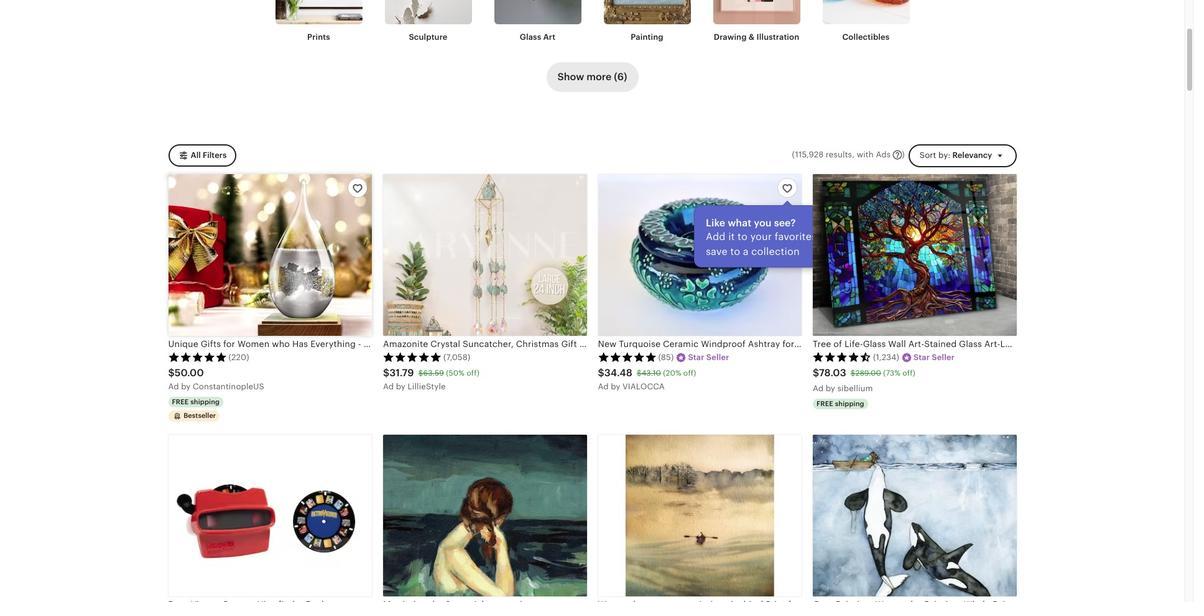 Task type: describe. For each thing, give the bounding box(es) containing it.
b for 31.79
[[396, 382, 401, 391]]

(50%
[[446, 369, 465, 378]]

results,
[[826, 150, 855, 160]]

31.79
[[390, 367, 414, 379]]

lilliestyle
[[408, 382, 446, 391]]

d for 34.48
[[604, 382, 609, 391]]

$ 78.03 $ 289.00 (73% off) a d b y sibellium
[[813, 367, 916, 393]]

painting link
[[604, 0, 691, 43]]

collection
[[752, 246, 800, 258]]

5 out of 5 stars image for 31.79
[[383, 352, 442, 362]]

shipping for constantinopleus
[[190, 398, 220, 406]]

all
[[191, 150, 201, 160]]

constantinopleus
[[193, 382, 264, 391]]

$ 31.79 $ 63.59 (50% off) a d b y lilliestyle
[[383, 367, 480, 391]]

what
[[728, 217, 752, 229]]

prints link
[[275, 0, 362, 43]]

sculpture link
[[385, 0, 472, 43]]

(1,234)
[[873, 353, 899, 362]]

star seller for 34.48
[[688, 353, 729, 362]]

show more (6) button
[[547, 62, 639, 92]]

show
[[558, 71, 584, 83]]

a for 78.03
[[813, 384, 819, 393]]

a for 34.48
[[598, 382, 604, 391]]

y inside the $ 50.00 a d b y constantinopleus
[[186, 382, 191, 391]]

you
[[754, 217, 772, 229]]

$ 34.48 $ 43.10 (20% off) a d b y vialocca
[[598, 367, 696, 391]]

off) for 34.48
[[684, 369, 696, 378]]

seller for 34.48
[[707, 353, 729, 362]]

(20%
[[663, 369, 682, 378]]

with
[[857, 150, 874, 160]]

amazonite crystal suncatcher, christmas gift for best friend, charming decor, prism suncatcher, handmade gift for mom, charming gift image
[[383, 174, 587, 336]]

relevancy
[[953, 150, 992, 160]]

illustration
[[757, 33, 800, 42]]

43.10
[[642, 369, 661, 378]]

off) inside $ 78.03 $ 289.00 (73% off) a d b y sibellium
[[903, 369, 916, 378]]

collectibles
[[843, 33, 890, 42]]

by:
[[939, 150, 951, 160]]

ads
[[876, 150, 891, 160]]

b for 34.48
[[611, 382, 616, 391]]

with ads
[[857, 150, 891, 160]]

drawing & illustration
[[714, 33, 800, 42]]

d for 31.79
[[389, 382, 394, 391]]

retroviewer custom viewfinder reel image
[[168, 435, 372, 597]]

sculpture
[[409, 33, 448, 42]]

glass art
[[520, 33, 556, 42]]

it
[[729, 231, 735, 243]]

(73%
[[883, 369, 901, 378]]

add
[[706, 231, 726, 243]]

more
[[587, 71, 612, 83]]

4.5 out of 5 stars image
[[813, 352, 872, 362]]

(7,058)
[[444, 353, 470, 362]]

drawing & illustration link
[[713, 0, 800, 43]]

all filters
[[191, 150, 227, 160]]

a for 31.79
[[383, 382, 389, 391]]

free for sibellium
[[817, 400, 834, 408]]

50.00
[[175, 367, 204, 379]]

star for 78.03
[[914, 353, 930, 362]]

free for constantinopleus
[[172, 398, 189, 406]]

b inside the $ 50.00 a d b y constantinopleus
[[181, 382, 186, 391]]

favorites
[[775, 231, 817, 243]]

new turquoise ceramic windproof ashtray for outdoor balcony patio, authentic moroccan cigar ash tray, handmade home decor ashtray with lid image
[[598, 174, 802, 336]]

(85)
[[658, 353, 674, 362]]



Task type: vqa. For each thing, say whether or not it's contained in the screenshot.
'Creativity,'
no



Task type: locate. For each thing, give the bounding box(es) containing it.
tooltip
[[694, 202, 881, 268]]

d
[[174, 382, 179, 391], [389, 382, 394, 391], [604, 382, 609, 391], [818, 384, 824, 393]]

free down "78.03" at bottom
[[817, 400, 834, 408]]

115,928
[[795, 150, 824, 160]]

free
[[172, 398, 189, 406], [817, 400, 834, 408]]

1 star from the left
[[688, 353, 705, 362]]

(6)
[[614, 71, 627, 83]]

star right (85)
[[688, 353, 705, 362]]

a right save
[[743, 246, 749, 258]]

d inside the $ 50.00 a d b y constantinopleus
[[174, 382, 179, 391]]

seller right (1,234)
[[932, 353, 955, 362]]

1 horizontal spatial star
[[914, 353, 930, 362]]

save
[[706, 246, 728, 258]]

shipping down sibellium
[[835, 400, 865, 408]]

3 5 out of 5 stars image from the left
[[598, 352, 657, 362]]

a inside the $ 50.00 a d b y constantinopleus
[[168, 382, 174, 391]]

2 star seller from the left
[[914, 353, 955, 362]]

shipping
[[190, 398, 220, 406], [835, 400, 865, 408]]

off) for 31.79
[[467, 369, 480, 378]]

free shipping
[[172, 398, 220, 406], [817, 400, 865, 408]]

and
[[820, 231, 838, 243]]

tree of life-glass wall art-stained glass art-large wall art-wall hangings-modern wall art gift-office wall art-office wall decoration image
[[813, 174, 1017, 336]]

y inside $ 78.03 $ 289.00 (73% off) a d b y sibellium
[[831, 384, 835, 393]]

like
[[706, 217, 726, 229]]

vialocca
[[623, 382, 665, 391]]

sibellium
[[838, 384, 873, 393]]

(
[[792, 150, 795, 160]]

collectibles link
[[823, 0, 910, 43]]

shipping up bestseller
[[190, 398, 220, 406]]

0 horizontal spatial star seller
[[688, 353, 729, 362]]

free shipping for constantinopleus
[[172, 398, 220, 406]]

free shipping for sibellium
[[817, 400, 865, 408]]

d inside "$ 34.48 $ 43.10 (20% off) a d b y vialocca"
[[604, 382, 609, 391]]

&
[[749, 33, 755, 42]]

a inside $ 78.03 $ 289.00 (73% off) a d b y sibellium
[[813, 384, 819, 393]]

289.00
[[856, 369, 881, 378]]

1 horizontal spatial off)
[[684, 369, 696, 378]]

a inside $ 31.79 $ 63.59 (50% off) a d b y lilliestyle
[[383, 382, 389, 391]]

5 out of 5 stars image up 31.79
[[383, 352, 442, 362]]

seller for 78.03
[[932, 353, 955, 362]]

art
[[543, 33, 556, 42]]

d down 50.00
[[174, 382, 179, 391]]

5 out of 5 stars image up 50.00
[[168, 352, 227, 362]]

star for 34.48
[[688, 353, 705, 362]]

off) right the (20%
[[684, 369, 696, 378]]

( 115,928 results,
[[792, 150, 855, 160]]

1 horizontal spatial free shipping
[[817, 400, 865, 408]]

1 horizontal spatial seller
[[932, 353, 955, 362]]

78.03
[[819, 367, 847, 379]]

a
[[743, 246, 749, 258], [168, 382, 174, 391], [383, 382, 389, 391], [598, 382, 604, 391], [813, 384, 819, 393]]

bestseller
[[184, 412, 216, 419]]

5 out of 5 stars image for 34.48
[[598, 352, 657, 362]]

filters
[[203, 150, 227, 160]]

y for 34.48
[[616, 382, 621, 391]]

off) inside "$ 34.48 $ 43.10 (20% off) a d b y vialocca"
[[684, 369, 696, 378]]

b down "78.03" at bottom
[[826, 384, 831, 393]]

1 star seller from the left
[[688, 353, 729, 362]]

34.48
[[605, 367, 633, 379]]

prints
[[307, 33, 330, 42]]

1 vertical spatial to
[[730, 246, 740, 258]]

1 seller from the left
[[707, 353, 729, 362]]

0 horizontal spatial star
[[688, 353, 705, 362]]

star right (1,234)
[[914, 353, 930, 362]]

watercolor seascape painting, archival print from original painting, maine, rowboat alone at sea, serene moody landscape, coastal art image
[[598, 435, 802, 597]]

seller right (85)
[[707, 353, 729, 362]]

2 horizontal spatial off)
[[903, 369, 916, 378]]

y down 50.00
[[186, 382, 191, 391]]

b down 50.00
[[181, 382, 186, 391]]

off) inside $ 31.79 $ 63.59 (50% off) a d b y lilliestyle
[[467, 369, 480, 378]]

2 5 out of 5 stars image from the left
[[383, 352, 442, 362]]

star seller for 78.03
[[914, 353, 955, 362]]

d for 78.03
[[818, 384, 824, 393]]

d inside $ 31.79 $ 63.59 (50% off) a d b y lilliestyle
[[389, 382, 394, 391]]

)
[[902, 150, 905, 160]]

a inside "$ 34.48 $ 43.10 (20% off) a d b y vialocca"
[[598, 382, 604, 391]]

1 off) from the left
[[467, 369, 480, 378]]

like what you see? add it to your favorites and save to a collection
[[706, 217, 838, 258]]

to
[[738, 231, 748, 243], [730, 246, 740, 258]]

3 off) from the left
[[903, 369, 916, 378]]

2 horizontal spatial 5 out of 5 stars image
[[598, 352, 657, 362]]

5 out of 5 stars image
[[168, 352, 227, 362], [383, 352, 442, 362], [598, 352, 657, 362]]

to down it
[[730, 246, 740, 258]]

2 off) from the left
[[684, 369, 696, 378]]

off) right (50% at the bottom of the page
[[467, 369, 480, 378]]

b for 78.03
[[826, 384, 831, 393]]

b down '34.48'
[[611, 382, 616, 391]]

0 horizontal spatial off)
[[467, 369, 480, 378]]

star seller right (85)
[[688, 353, 729, 362]]

b inside $ 31.79 $ 63.59 (50% off) a d b y lilliestyle
[[396, 382, 401, 391]]

y inside $ 31.79 $ 63.59 (50% off) a d b y lilliestyle
[[401, 382, 406, 391]]

painting
[[631, 33, 664, 42]]

drawing
[[714, 33, 747, 42]]

sort by: relevancy
[[920, 150, 992, 160]]

y for 31.79
[[401, 382, 406, 391]]

y inside "$ 34.48 $ 43.10 (20% off) a d b y vialocca"
[[616, 382, 621, 391]]

b inside "$ 34.48 $ 43.10 (20% off) a d b y vialocca"
[[611, 382, 616, 391]]

y down 31.79
[[401, 382, 406, 391]]

0 vertical spatial to
[[738, 231, 748, 243]]

2 star from the left
[[914, 353, 930, 362]]

y down '34.48'
[[616, 382, 621, 391]]

0 horizontal spatial free shipping
[[172, 398, 220, 406]]

to right it
[[738, 231, 748, 243]]

1 horizontal spatial 5 out of 5 stars image
[[383, 352, 442, 362]]

0 horizontal spatial shipping
[[190, 398, 220, 406]]

off) right (73%
[[903, 369, 916, 378]]

b inside $ 78.03 $ 289.00 (73% off) a d b y sibellium
[[826, 384, 831, 393]]

all filters button
[[168, 144, 236, 167]]

1 horizontal spatial free
[[817, 400, 834, 408]]

0 horizontal spatial seller
[[707, 353, 729, 362]]

d down '34.48'
[[604, 382, 609, 391]]

y down "78.03" at bottom
[[831, 384, 835, 393]]

d down 31.79
[[389, 382, 394, 391]]

see?
[[774, 217, 796, 229]]

seller
[[707, 353, 729, 362], [932, 353, 955, 362]]

b down 31.79
[[396, 382, 401, 391]]

free shipping down sibellium
[[817, 400, 865, 408]]

d inside $ 78.03 $ 289.00 (73% off) a d b y sibellium
[[818, 384, 824, 393]]

star seller
[[688, 353, 729, 362], [914, 353, 955, 362]]

1 horizontal spatial shipping
[[835, 400, 865, 408]]

shipping for sibellium
[[835, 400, 865, 408]]

star
[[688, 353, 705, 362], [914, 353, 930, 362]]

0 horizontal spatial 5 out of 5 stars image
[[168, 352, 227, 362]]

glass art link
[[494, 0, 581, 43]]

y for 78.03
[[831, 384, 835, 393]]

a inside the like what you see? add it to your favorites and save to a collection
[[743, 246, 749, 258]]

d down "78.03" at bottom
[[818, 384, 824, 393]]

glass
[[520, 33, 541, 42]]

a left sibellium
[[813, 384, 819, 393]]

orca painting, watercolor painting, whale painting, orca and girl, killer whale, whale nursery, whale print, boy and girl versions available image
[[813, 435, 1017, 597]]

a left "constantinopleus"
[[168, 382, 174, 391]]

free shipping up bestseller
[[172, 398, 220, 406]]

off)
[[467, 369, 480, 378], [684, 369, 696, 378], [903, 369, 916, 378]]

tooltip containing like what you see?
[[694, 202, 881, 268]]

unique gifts for women who has everything - storm glass set - unique holiday gift - birthday & christmas gift for her, unique science gift image
[[168, 174, 372, 336]]

$
[[168, 367, 175, 379], [383, 367, 390, 379], [598, 367, 605, 379], [813, 367, 819, 379], [419, 369, 423, 378], [637, 369, 642, 378], [851, 369, 856, 378]]

$ inside the $ 50.00 a d b y constantinopleus
[[168, 367, 175, 379]]

y
[[186, 382, 191, 391], [401, 382, 406, 391], [616, 382, 621, 391], [831, 384, 835, 393]]

your
[[751, 231, 772, 243]]

1 horizontal spatial star seller
[[914, 353, 955, 362]]

a left 'vialocca'
[[598, 382, 604, 391]]

a left lilliestyle
[[383, 382, 389, 391]]

1 5 out of 5 stars image from the left
[[168, 352, 227, 362]]

0 horizontal spatial free
[[172, 398, 189, 406]]

b
[[181, 382, 186, 391], [396, 382, 401, 391], [611, 382, 616, 391], [826, 384, 831, 393]]

(220)
[[229, 353, 249, 362]]

show more (6)
[[558, 71, 627, 83]]

63.59
[[423, 369, 444, 378]]

sort
[[920, 150, 937, 160]]

free up bestseller
[[172, 398, 189, 406]]

$ 50.00 a d b y constantinopleus
[[168, 367, 264, 391]]

married to the sea . giclee art print image
[[383, 435, 587, 597]]

star seller right (1,234)
[[914, 353, 955, 362]]

2 seller from the left
[[932, 353, 955, 362]]

5 out of 5 stars image up '34.48'
[[598, 352, 657, 362]]



